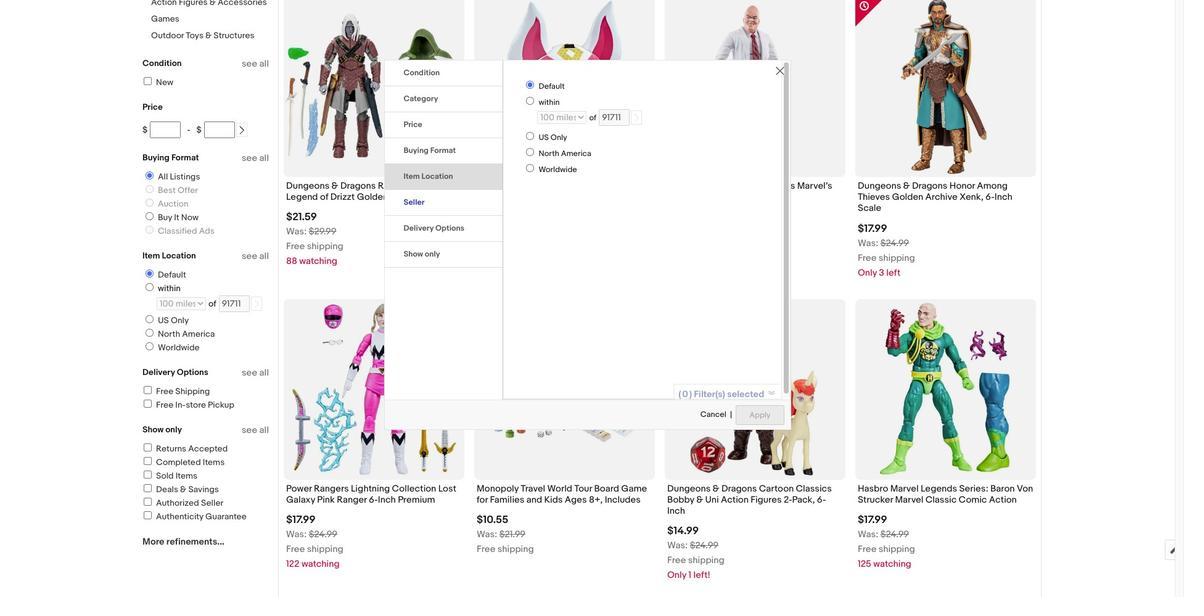 Task type: vqa. For each thing, say whether or not it's contained in the screenshot.
Outdoor
yes



Task type: locate. For each thing, give the bounding box(es) containing it.
item right r.a.
[[404, 171, 420, 181]]

1 vertical spatial north
[[158, 329, 180, 339]]

seller inside tab list
[[404, 197, 425, 207]]

legends inside hasbro marvel legends series: baron von strucker marvel classic comic action
[[921, 483, 957, 494]]

hasbro marvel legends series marvel's egghead action figures (6") link
[[667, 180, 843, 206]]

1 see all button from the top
[[242, 58, 269, 70]]

& for dungeons & dragons r.a. salvatore's the legend of drizzt golden archive drizzt
[[332, 180, 338, 192]]

hasbro for $13.99
[[477, 180, 507, 192]]

0 horizontal spatial show only
[[142, 424, 182, 435]]

free up '25' at the top left
[[477, 241, 496, 252]]

watching for $21.59 was: $29.99 free shipping 88 watching
[[299, 256, 337, 267]]

free for $13.99 was: $24.99 free shipping 25 sold
[[477, 241, 496, 252]]

for
[[477, 494, 488, 506]]

free up 122
[[286, 543, 305, 555]]

shipping inside $13.99 was: $24.99 free shipping 25 sold
[[498, 241, 534, 252]]

shipping down $29.99 at the top of page
[[307, 241, 343, 252]]

series right royale
[[607, 180, 633, 192]]

$17.99 inside $17.99 was: $24.99 free shipping 125 watching
[[858, 514, 887, 526]]

action right comic
[[989, 494, 1017, 506]]

inch up $14.99
[[667, 505, 685, 517]]

dragons for $21.59
[[340, 180, 376, 192]]

item location up default link
[[142, 250, 196, 261]]

dungeons & dragons r.a. salvatore's the legend of drizzt golden archive drizzt
[[286, 180, 461, 203]]

$17.99 down galaxy
[[286, 514, 316, 526]]

1 golden from the left
[[357, 191, 388, 203]]

inch
[[995, 191, 1013, 203], [378, 494, 396, 506], [667, 505, 685, 517]]

0 horizontal spatial delivery
[[142, 367, 175, 377]]

1 horizontal spatial us only
[[539, 132, 567, 142]]

marvel's
[[797, 180, 832, 192]]

was: inside $13.99 was: $24.99 free shipping 25 sold
[[477, 226, 497, 238]]

buying format up the salvatore's
[[404, 145, 456, 155]]

only up the returns
[[165, 424, 182, 435]]

archive inside dungeons & dragons r.a. salvatore's the legend of drizzt golden archive drizzt
[[390, 191, 422, 203]]

condition up category
[[404, 68, 440, 78]]

now
[[181, 212, 199, 223]]

tab list
[[385, 60, 503, 268]]

thieves
[[858, 191, 890, 203]]

0 vertical spatial only
[[425, 249, 440, 259]]

dungeons inside dungeons & dragons cartoon classics bobby & uni action figures 2-pack, 6- inch
[[667, 483, 711, 494]]

all for delivery options
[[259, 367, 269, 379]]

0 horizontal spatial north america
[[158, 329, 215, 339]]

$24.99 inside $17.99 was: $24.99 free shipping 125 watching
[[881, 529, 909, 540]]

shipping down $21.99
[[498, 543, 534, 555]]

1 horizontal spatial buying format
[[404, 145, 456, 155]]

Completed Items checkbox
[[144, 457, 152, 465]]

north america for north america radio
[[539, 149, 591, 158]]

collectible
[[521, 191, 569, 203]]

free right free shipping checkbox on the bottom of page
[[156, 386, 173, 397]]

3 see from the top
[[242, 250, 257, 262]]

1 horizontal spatial america
[[561, 149, 591, 158]]

1 horizontal spatial item
[[404, 171, 420, 181]]

series left the marvel's
[[769, 180, 795, 192]]

all for buying format
[[259, 152, 269, 164]]

1 horizontal spatial seller
[[404, 197, 425, 207]]

1 horizontal spatial condition
[[404, 68, 440, 78]]

free inside $21.59 was: $29.99 free shipping 88 watching
[[286, 241, 305, 252]]

-
[[187, 125, 190, 135]]

options inside tab list
[[435, 223, 465, 233]]

hasbro inside hasbro fortnite victory royale series drift mask collectible roleplay toy
[[477, 180, 507, 192]]

5 see from the top
[[242, 424, 257, 436]]

free down the scale
[[858, 252, 877, 264]]

3 see all button from the top
[[242, 250, 269, 262]]

condition inside tab list
[[404, 68, 440, 78]]

$24.99 inside $13.99 was: $24.99 free shipping 25 sold
[[499, 226, 528, 238]]

1 $ from the left
[[142, 125, 148, 135]]

& right bobby
[[713, 483, 719, 494]]

0 vertical spatial america
[[561, 149, 591, 158]]

$ for minimum value text field
[[142, 125, 148, 135]]

1 archive from the left
[[390, 191, 422, 203]]

of
[[589, 113, 597, 123], [320, 191, 328, 203], [208, 299, 216, 309]]

0 vertical spatial figures
[[737, 191, 768, 203]]

us right us only option
[[539, 132, 549, 142]]

dungeons & dragons r.a. salvatore's the legend of drizzt golden archive drizzt link
[[286, 180, 462, 206]]

1 horizontal spatial items
[[203, 457, 225, 468]]

dungeons up $21.59
[[286, 180, 330, 192]]

1 horizontal spatial location
[[422, 171, 453, 181]]

drizzt left drift
[[424, 191, 449, 203]]

1 horizontal spatial buying
[[404, 145, 429, 155]]

worldwide radio down north america option
[[146, 342, 154, 350]]

format up listings
[[171, 152, 199, 163]]

$17.99 inside $17.99 was: $24.99 free shipping 122 watching
[[286, 514, 316, 526]]

archive left the
[[390, 191, 422, 203]]

Auction radio
[[146, 199, 154, 207]]

0 vertical spatial price
[[142, 102, 163, 112]]

north america up worldwide link on the bottom
[[158, 329, 215, 339]]

1 horizontal spatial options
[[435, 223, 465, 233]]

items down accepted
[[203, 457, 225, 468]]

rangers
[[314, 483, 349, 494]]

hasbro inside hasbro marvel legends series: baron von strucker marvel classic comic action
[[858, 483, 888, 494]]

north america
[[539, 149, 591, 158], [158, 329, 215, 339]]

North America radio
[[146, 329, 154, 337]]

item up default link
[[142, 250, 160, 261]]

inch left premium
[[378, 494, 396, 506]]

1 vertical spatial worldwide
[[158, 342, 200, 353]]

delivery
[[404, 223, 434, 233], [142, 367, 175, 377]]

free for $10.55 was: $21.99 free shipping
[[477, 543, 496, 555]]

legends left "(6")"
[[730, 180, 767, 192]]

$24.99 down "strucker"
[[881, 529, 909, 540]]

classics
[[796, 483, 832, 494]]

action inside hasbro marvel legends series marvel's egghead action figures (6")
[[707, 191, 735, 203]]

5 see all from the top
[[242, 424, 269, 436]]

0 vertical spatial worldwide
[[539, 165, 577, 175]]

1 vertical spatial figures
[[751, 494, 782, 506]]

north
[[539, 149, 559, 158], [158, 329, 180, 339]]

buying format up all listings link
[[142, 152, 199, 163]]

within
[[539, 98, 560, 107], [158, 283, 181, 294]]

& right thieves
[[903, 180, 910, 192]]

was: for $21.59 was: $29.99 free shipping 88 watching
[[286, 226, 307, 238]]

0 horizontal spatial inch
[[378, 494, 396, 506]]

free
[[286, 241, 305, 252], [477, 241, 496, 252], [858, 252, 877, 264], [156, 386, 173, 397], [156, 400, 173, 410], [286, 543, 305, 555], [477, 543, 496, 555], [858, 543, 877, 555], [667, 555, 686, 566]]

completed
[[156, 457, 201, 468]]

dragons inside dungeons & dragons honor among thieves golden archive xenk, 6-inch scale
[[912, 180, 948, 192]]

was: inside $17.99 was: $24.99 free shipping 125 watching
[[858, 529, 878, 540]]

price
[[142, 102, 163, 112], [404, 120, 422, 129]]

$24.99 down $14.99
[[690, 540, 719, 551]]

more
[[142, 536, 164, 548]]

guarantee
[[205, 511, 247, 522]]

free down $14.99
[[667, 555, 686, 566]]

2 drizzt from the left
[[424, 191, 449, 203]]

0 horizontal spatial only
[[165, 424, 182, 435]]

hasbro marvel legends series: baron von strucker marvel classic comic action image
[[855, 299, 1036, 480]]

shipping for $14.99 was: $24.99 free shipping only 1 left!
[[688, 555, 724, 566]]

submit price range image
[[237, 126, 246, 135]]

0 horizontal spatial hasbro
[[477, 180, 507, 192]]

0 vertical spatial show only
[[404, 249, 440, 259]]

1 horizontal spatial dragons
[[722, 483, 757, 494]]

free inside $10.55 was: $21.99 free shipping
[[477, 543, 496, 555]]

toy
[[609, 191, 623, 203]]

$24.99 inside $17.99 was: $24.99 free shipping 122 watching
[[309, 529, 337, 540]]

& inside dungeons & dragons honor among thieves golden archive xenk, 6-inch scale
[[903, 180, 910, 192]]

worldwide
[[539, 165, 577, 175], [158, 342, 200, 353]]

golden right thieves
[[892, 191, 923, 203]]

1 drizzt from the left
[[330, 191, 355, 203]]

1 vertical spatial 91711 text field
[[219, 295, 250, 312]]

0 horizontal spatial buying
[[142, 152, 169, 163]]

tab list containing condition
[[385, 60, 503, 268]]

was: for $17.99 was: $24.99 free shipping 122 watching
[[286, 529, 307, 540]]

2 all from the top
[[259, 152, 269, 164]]

watching right 122
[[302, 558, 340, 570]]

toys
[[186, 30, 204, 41]]

format inside tab list
[[430, 145, 456, 155]]

shipping up the left!
[[688, 555, 724, 566]]

1 vertical spatial default radio
[[146, 270, 154, 278]]

drizzt
[[330, 191, 355, 203], [424, 191, 449, 203]]

was: up 125
[[858, 529, 878, 540]]

options up "shipping"
[[177, 367, 208, 377]]

0 vertical spatial us
[[539, 132, 549, 142]]

america up worldwide link on the bottom
[[182, 329, 215, 339]]

seller
[[404, 197, 425, 207], [201, 498, 223, 508]]

1 vertical spatial us only
[[158, 315, 189, 326]]

archive inside dungeons & dragons honor among thieves golden archive xenk, 6-inch scale
[[926, 191, 958, 203]]

0 horizontal spatial show
[[142, 424, 164, 435]]

0 vertical spatial of
[[589, 113, 597, 123]]

Maximum Value text field
[[204, 122, 235, 138]]

1 horizontal spatial show only
[[404, 249, 440, 259]]

honor
[[950, 180, 975, 192]]

3 all from the top
[[259, 250, 269, 262]]

was: down $21.59
[[286, 226, 307, 238]]

1
[[689, 569, 692, 581]]

authorized seller link
[[142, 498, 223, 508]]

shipping for $17.99 was: $24.99 free shipping 122 watching
[[307, 543, 343, 555]]

1 see from the top
[[242, 58, 257, 70]]

was: down $14.99
[[667, 540, 688, 551]]

1 vertical spatial worldwide radio
[[146, 342, 154, 350]]

watching right 125
[[873, 558, 911, 570]]

world
[[547, 483, 572, 494]]

$24.99 down the pink
[[309, 529, 337, 540]]

see all button for show only
[[242, 424, 269, 436]]

0 vertical spatial north
[[539, 149, 559, 158]]

dragons left r.a.
[[340, 180, 376, 192]]

shipping inside $17.99 was: $24.99 free shipping 125 watching
[[879, 543, 915, 555]]

Minimum Value text field
[[150, 122, 181, 138]]

$17.99 inside $17.99 was: $24.99 free shipping only 3 left
[[858, 222, 887, 235]]

location up default link
[[162, 250, 196, 261]]

2 golden from the left
[[892, 191, 923, 203]]

1 vertical spatial items
[[176, 471, 197, 481]]

location inside tab list
[[422, 171, 453, 181]]

marvel inside hasbro marvel legends series marvel's egghead action figures (6")
[[700, 180, 728, 192]]

free shipping link
[[142, 386, 210, 397]]

classified
[[158, 226, 197, 236]]

worldwide up the victory
[[539, 165, 577, 175]]

see all button for delivery options
[[242, 367, 269, 379]]

was: inside $17.99 was: $24.99 free shipping only 3 left
[[858, 237, 878, 249]]

best offer
[[158, 185, 198, 196]]

returns accepted link
[[142, 443, 228, 454]]

within down default link
[[158, 283, 181, 294]]

$24.99 up left
[[881, 237, 909, 249]]

was: for $17.99 was: $24.99 free shipping 125 watching
[[858, 529, 878, 540]]

all for condition
[[259, 58, 269, 70]]

shipping for $13.99 was: $24.99 free shipping 25 sold
[[498, 241, 534, 252]]

0 vertical spatial us only
[[539, 132, 567, 142]]

watching right 88
[[299, 256, 337, 267]]

6- inside power rangers lightning collection lost galaxy pink ranger 6-inch premium
[[369, 494, 378, 506]]

price down the new "link"
[[142, 102, 163, 112]]

was: down $13.99
[[477, 226, 497, 238]]

US Only radio
[[146, 315, 154, 323]]

outdoor
[[151, 30, 184, 41]]

was: for $17.99 was: $24.99 free shipping only 3 left
[[858, 237, 878, 249]]

& right toys
[[205, 30, 212, 41]]

2 see from the top
[[242, 152, 257, 164]]

see for condition
[[242, 58, 257, 70]]

2 see all button from the top
[[242, 152, 269, 164]]

4 see from the top
[[242, 367, 257, 379]]

shipping inside $21.59 was: $29.99 free shipping 88 watching
[[307, 241, 343, 252]]

see all
[[242, 58, 269, 70], [242, 152, 269, 164], [242, 250, 269, 262], [242, 367, 269, 379], [242, 424, 269, 436]]

1 all from the top
[[259, 58, 269, 70]]

marvel for strucker
[[890, 483, 919, 494]]

see all for show only
[[242, 424, 269, 436]]

1 vertical spatial legends
[[921, 483, 957, 494]]

buying format
[[404, 145, 456, 155], [142, 152, 199, 163]]

only left '25' at the top left
[[425, 249, 440, 259]]

was: for $13.99 was: $24.99 free shipping 25 sold
[[477, 226, 497, 238]]

free inside $13.99 was: $24.99 free shipping 25 sold
[[477, 241, 496, 252]]

dragons inside dungeons & dragons cartoon classics bobby & uni action figures 2-pack, 6- inch
[[722, 483, 757, 494]]

savings
[[188, 484, 219, 495]]

1 vertical spatial north america
[[158, 329, 215, 339]]

6- right xenk,
[[986, 191, 995, 203]]

items
[[203, 457, 225, 468], [176, 471, 197, 481]]

1 horizontal spatial of
[[320, 191, 328, 203]]

Apply submit
[[736, 405, 784, 425]]

dungeons inside dungeons & dragons honor among thieves golden archive xenk, 6-inch scale
[[858, 180, 901, 192]]

buying up all listings 'option' at the left of page
[[142, 152, 169, 163]]

items for completed items
[[203, 457, 225, 468]]

2 horizontal spatial of
[[589, 113, 597, 123]]

$17.99 down "strucker"
[[858, 514, 887, 526]]

91711 text field
[[599, 109, 630, 126], [219, 295, 250, 312]]

$ right '-'
[[197, 125, 202, 135]]

figures inside dungeons & dragons cartoon classics bobby & uni action figures 2-pack, 6- inch
[[751, 494, 782, 506]]

watching inside $21.59 was: $29.99 free shipping 88 watching
[[299, 256, 337, 267]]

dragons inside dungeons & dragons r.a. salvatore's the legend of drizzt golden archive drizzt
[[340, 180, 376, 192]]

was: inside $10.55 was: $21.99 free shipping
[[477, 529, 497, 540]]

format up the
[[430, 145, 456, 155]]

see for buying format
[[242, 152, 257, 164]]

legends for marvel
[[921, 483, 957, 494]]

more refinements... button
[[142, 536, 224, 548]]

see for item location
[[242, 250, 257, 262]]

1 horizontal spatial default radio
[[526, 81, 534, 89]]

free for $21.59 was: $29.99 free shipping 88 watching
[[286, 241, 305, 252]]

$24.99 inside $14.99 was: $24.99 free shipping only 1 left!
[[690, 540, 719, 551]]

2 archive from the left
[[926, 191, 958, 203]]

0 horizontal spatial dragons
[[340, 180, 376, 192]]

legends
[[730, 180, 767, 192], [921, 483, 957, 494]]

of inside dungeons & dragons r.a. salvatore's the legend of drizzt golden archive drizzt
[[320, 191, 328, 203]]

go image
[[252, 300, 261, 309]]

inch inside dungeons & dragons cartoon classics bobby & uni action figures 2-pack, 6- inch
[[667, 505, 685, 517]]

shipping down the pink
[[307, 543, 343, 555]]

watching inside $17.99 was: $24.99 free shipping 122 watching
[[302, 558, 340, 570]]

shipping inside $17.99 was: $24.99 free shipping only 3 left
[[879, 252, 915, 264]]

us only
[[539, 132, 567, 142], [158, 315, 189, 326]]

6- inside dungeons & dragons cartoon classics bobby & uni action figures 2-pack, 6- inch
[[817, 494, 826, 506]]

returns accepted
[[156, 443, 228, 454]]

completed items link
[[142, 457, 225, 468]]

dragons for $17.99
[[912, 180, 948, 192]]

1 vertical spatial seller
[[201, 498, 223, 508]]

delivery up free shipping checkbox on the bottom of page
[[142, 367, 175, 377]]

us only right us only option
[[539, 132, 567, 142]]

1 horizontal spatial north
[[539, 149, 559, 158]]

1 horizontal spatial within
[[539, 98, 560, 107]]

0 horizontal spatial $
[[142, 125, 148, 135]]

item location right r.a.
[[404, 171, 453, 181]]

0 horizontal spatial drizzt
[[330, 191, 355, 203]]

premium
[[398, 494, 435, 506]]

show only up the returns
[[142, 424, 182, 435]]

1 series from the left
[[607, 180, 633, 192]]

1 horizontal spatial format
[[430, 145, 456, 155]]

within radio
[[526, 97, 534, 105]]

see all for condition
[[242, 58, 269, 70]]

Default radio
[[526, 81, 534, 89], [146, 270, 154, 278]]

see all button for item location
[[242, 250, 269, 262]]

north for north america option
[[158, 329, 180, 339]]

legend
[[286, 191, 318, 203]]

shipping inside $10.55 was: $21.99 free shipping
[[498, 543, 534, 555]]

north for north america radio
[[539, 149, 559, 158]]

$17.99 was: $24.99 free shipping 122 watching
[[286, 514, 343, 570]]

0 horizontal spatial items
[[176, 471, 197, 481]]

0 horizontal spatial default
[[158, 270, 186, 280]]

0 horizontal spatial within
[[158, 283, 181, 294]]

0 vertical spatial north america
[[539, 149, 591, 158]]

25
[[477, 256, 487, 267]]

see all for delivery options
[[242, 367, 269, 379]]

5 see all button from the top
[[242, 424, 269, 436]]

best
[[158, 185, 176, 196]]

structures
[[214, 30, 254, 41]]

all for show only
[[259, 424, 269, 436]]

within right within radio
[[539, 98, 560, 107]]

$24.99 down $13.99
[[499, 226, 528, 238]]

pink
[[317, 494, 335, 506]]

shipping for $21.59 was: $29.99 free shipping 88 watching
[[307, 241, 343, 252]]

action right uni
[[721, 494, 749, 506]]

cancel
[[701, 409, 726, 419]]

options down the
[[435, 223, 465, 233]]

delivery options
[[404, 223, 465, 233], [142, 367, 208, 377]]

1 horizontal spatial north america
[[539, 149, 591, 158]]

$24.99 for $17.99 was: $24.99 free shipping 125 watching
[[881, 529, 909, 540]]

items up deals & savings
[[176, 471, 197, 481]]

dungeons & dragons cartoon classics bobby & uni action figures 2-pack, 6-inch image
[[665, 299, 846, 480]]

was: inside $17.99 was: $24.99 free shipping 122 watching
[[286, 529, 307, 540]]

default radio up within radio
[[526, 81, 534, 89]]

2 horizontal spatial 6-
[[986, 191, 995, 203]]

0 horizontal spatial price
[[142, 102, 163, 112]]

pack,
[[792, 494, 815, 506]]

free up 88
[[286, 241, 305, 252]]

shipping inside $17.99 was: $24.99 free shipping 122 watching
[[307, 543, 343, 555]]

golden left the salvatore's
[[357, 191, 388, 203]]

north america for north america option
[[158, 329, 215, 339]]

2 $ from the left
[[197, 125, 202, 135]]

was: inside $14.99 was: $24.99 free shipping only 1 left!
[[667, 540, 688, 551]]

us only up north america link
[[158, 315, 189, 326]]

0 horizontal spatial golden
[[357, 191, 388, 203]]

1 vertical spatial price
[[404, 120, 422, 129]]

was: inside $21.59 was: $29.99 free shipping 88 watching
[[286, 226, 307, 238]]

victory
[[544, 180, 574, 192]]

2 vertical spatial of
[[208, 299, 216, 309]]

6- right the pack,
[[817, 494, 826, 506]]

All Listings radio
[[146, 171, 154, 179]]

condition up 'new'
[[142, 58, 182, 68]]

$ for maximum value text box
[[197, 125, 202, 135]]

us only link
[[141, 315, 191, 326]]

sold items
[[156, 471, 197, 481]]

1 see all from the top
[[242, 58, 269, 70]]

free inside $17.99 was: $24.99 free shipping only 3 left
[[858, 252, 877, 264]]

worldwide down north america link
[[158, 342, 200, 353]]

2 see all from the top
[[242, 152, 269, 164]]

us for us only radio
[[158, 315, 169, 326]]

4 see all from the top
[[242, 367, 269, 379]]

free for $17.99 was: $24.99 free shipping 125 watching
[[858, 543, 877, 555]]

completed items
[[156, 457, 225, 468]]

watching inside $17.99 was: $24.99 free shipping 125 watching
[[873, 558, 911, 570]]

series:
[[959, 483, 988, 494]]

1 vertical spatial us
[[158, 315, 169, 326]]

0 horizontal spatial dungeons
[[286, 180, 330, 192]]

free in-store pickup
[[156, 400, 234, 410]]

1 horizontal spatial worldwide
[[539, 165, 577, 175]]

1 horizontal spatial series
[[769, 180, 795, 192]]

2 series from the left
[[769, 180, 795, 192]]

legends left series:
[[921, 483, 957, 494]]

marvel
[[700, 180, 728, 192], [890, 483, 919, 494], [895, 494, 924, 506]]

0 vertical spatial items
[[203, 457, 225, 468]]

free for $14.99 was: $24.99 free shipping only 1 left!
[[667, 555, 686, 566]]

0 horizontal spatial condition
[[142, 58, 182, 68]]

0 horizontal spatial archive
[[390, 191, 422, 203]]

see for delivery options
[[242, 367, 257, 379]]

item
[[404, 171, 420, 181], [142, 250, 160, 261]]

2 horizontal spatial inch
[[995, 191, 1013, 203]]

was: down the scale
[[858, 237, 878, 249]]

left
[[886, 267, 901, 279]]

legends inside hasbro marvel legends series marvel's egghead action figures (6")
[[730, 180, 767, 192]]

Worldwide radio
[[526, 164, 534, 172], [146, 342, 154, 350]]

shipping up left
[[879, 252, 915, 264]]

0 vertical spatial legends
[[730, 180, 767, 192]]

0 horizontal spatial item location
[[142, 250, 196, 261]]

item location
[[404, 171, 453, 181], [142, 250, 196, 261]]

4 all from the top
[[259, 367, 269, 379]]

$21.59 was: $29.99 free shipping 88 watching
[[286, 211, 343, 267]]

0 vertical spatial seller
[[404, 197, 425, 207]]

Sold Items checkbox
[[144, 471, 152, 479]]

deals & savings
[[156, 484, 219, 495]]

dungeons up the scale
[[858, 180, 901, 192]]

0 horizontal spatial location
[[162, 250, 196, 261]]

$17.99 down the scale
[[858, 222, 887, 235]]

shipping inside $14.99 was: $24.99 free shipping only 1 left!
[[688, 555, 724, 566]]

shipping up sold
[[498, 241, 534, 252]]

north right north america radio
[[539, 149, 559, 158]]

free inside $14.99 was: $24.99 free shipping only 1 left!
[[667, 555, 686, 566]]

0 horizontal spatial series
[[607, 180, 633, 192]]

only left 1
[[667, 569, 686, 581]]

golden
[[357, 191, 388, 203], [892, 191, 923, 203]]

hasbro for $17.99
[[858, 483, 888, 494]]

0 vertical spatial item
[[404, 171, 420, 181]]

seller down savings
[[201, 498, 223, 508]]

default radio up within option
[[146, 270, 154, 278]]

watching for $17.99 was: $24.99 free shipping 125 watching
[[873, 558, 911, 570]]

action
[[707, 191, 735, 203], [721, 494, 749, 506], [989, 494, 1017, 506]]

dungeons inside dungeons & dragons r.a. salvatore's the legend of drizzt golden archive drizzt
[[286, 180, 330, 192]]

power rangers lightning collection lost galaxy pink ranger 6-inch premium image
[[284, 299, 464, 480]]

5 all from the top
[[259, 424, 269, 436]]

all
[[158, 171, 168, 182]]

dungeons & dragons r.a. salvatore's the legend of drizzt golden archive drizzt image
[[284, 0, 464, 177]]

1 horizontal spatial dungeons
[[667, 483, 711, 494]]

free in-store pickup link
[[142, 400, 234, 410]]

1 vertical spatial options
[[177, 367, 208, 377]]

4 see all button from the top
[[242, 367, 269, 379]]

&
[[205, 30, 212, 41], [332, 180, 338, 192], [903, 180, 910, 192], [713, 483, 719, 494], [180, 484, 186, 495], [696, 494, 703, 506]]

$24.99 inside $17.99 was: $24.99 free shipping only 3 left
[[881, 237, 909, 249]]

0 horizontal spatial 91711 text field
[[219, 295, 250, 312]]

$24.99 for $14.99 was: $24.99 free shipping only 1 left!
[[690, 540, 719, 551]]

88
[[286, 256, 297, 267]]

shipping for $17.99 was: $24.99 free shipping 125 watching
[[879, 543, 915, 555]]

in-
[[175, 400, 186, 410]]

hasbro marvel legends series marvel's egghead action figures (6") image
[[665, 0, 846, 177]]

free inside $17.99 was: $24.99 free shipping 125 watching
[[858, 543, 877, 555]]

& up authorized seller link
[[180, 484, 186, 495]]

New checkbox
[[144, 77, 152, 85]]

within for within radio
[[539, 98, 560, 107]]

hasbro fortnite victory royale series drift mask collectible roleplay toy image
[[474, 0, 655, 177]]

shipping down "strucker"
[[879, 543, 915, 555]]

figures left "(6")"
[[737, 191, 768, 203]]

free down $10.55
[[477, 543, 496, 555]]

only up north america link
[[171, 315, 189, 326]]

within radio
[[146, 283, 154, 291]]

item location inside tab list
[[404, 171, 453, 181]]

see for show only
[[242, 424, 257, 436]]

0 horizontal spatial us only
[[158, 315, 189, 326]]

Buy It Now radio
[[146, 212, 154, 220]]

2 horizontal spatial dungeons
[[858, 180, 901, 192]]

1 horizontal spatial price
[[404, 120, 422, 129]]

north america up the victory
[[539, 149, 591, 158]]

us right us only radio
[[158, 315, 169, 326]]

$ left minimum value text field
[[142, 125, 148, 135]]

collection
[[392, 483, 436, 494]]

location right r.a.
[[422, 171, 453, 181]]

1 vertical spatial within
[[158, 283, 181, 294]]

america for north america radio
[[561, 149, 591, 158]]

free inside $17.99 was: $24.99 free shipping 122 watching
[[286, 543, 305, 555]]

0 horizontal spatial item
[[142, 250, 160, 261]]

inch right xenk,
[[995, 191, 1013, 203]]

1 horizontal spatial 6-
[[817, 494, 826, 506]]

returns
[[156, 443, 186, 454]]

0 horizontal spatial north
[[158, 329, 180, 339]]

$24.99 for $13.99 was: $24.99 free shipping 25 sold
[[499, 226, 528, 238]]

0 horizontal spatial worldwide radio
[[146, 342, 154, 350]]

$24.99
[[499, 226, 528, 238], [881, 237, 909, 249], [309, 529, 337, 540], [881, 529, 909, 540], [690, 540, 719, 551]]

& inside dungeons & dragons r.a. salvatore's the legend of drizzt golden archive drizzt
[[332, 180, 338, 192]]

1 horizontal spatial worldwide radio
[[526, 164, 534, 172]]

includes
[[605, 494, 641, 506]]

0 horizontal spatial worldwide
[[158, 342, 200, 353]]

was: up 122
[[286, 529, 307, 540]]

0 horizontal spatial legends
[[730, 180, 767, 192]]

drizzt up $29.99 at the top of page
[[330, 191, 355, 203]]

1 horizontal spatial item location
[[404, 171, 453, 181]]

Free In-store Pickup checkbox
[[144, 400, 152, 408]]

series inside hasbro marvel legends series marvel's egghead action figures (6")
[[769, 180, 795, 192]]

watching for $17.99 was: $24.99 free shipping 122 watching
[[302, 558, 340, 570]]

0 vertical spatial location
[[422, 171, 453, 181]]

6-
[[986, 191, 995, 203], [369, 494, 378, 506], [817, 494, 826, 506]]

3 see all from the top
[[242, 250, 269, 262]]

seller down the salvatore's
[[404, 197, 425, 207]]



Task type: describe. For each thing, give the bounding box(es) containing it.
monopoly travel world tour board game for families and kids ages 8+, includes image
[[474, 299, 655, 480]]

0 horizontal spatial default radio
[[146, 270, 154, 278]]

golden inside dungeons & dragons honor among thieves golden archive xenk, 6-inch scale
[[892, 191, 923, 203]]

lost
[[438, 483, 456, 494]]

figures inside hasbro marvel legends series marvel's egghead action figures (6")
[[737, 191, 768, 203]]

new
[[156, 77, 173, 88]]

6- inside dungeons & dragons honor among thieves golden archive xenk, 6-inch scale
[[986, 191, 995, 203]]

baron
[[991, 483, 1015, 494]]

all for item location
[[259, 250, 269, 262]]

xenk,
[[960, 191, 984, 203]]

authorized
[[156, 498, 199, 508]]

0 vertical spatial 91711 text field
[[599, 109, 630, 126]]

royale
[[576, 180, 605, 192]]

listings
[[170, 171, 200, 182]]

only right us only option
[[551, 132, 567, 142]]

$10.55
[[477, 514, 508, 526]]

travel
[[521, 483, 545, 494]]

more refinements...
[[142, 536, 224, 548]]

Authorized Seller checkbox
[[144, 498, 152, 506]]

see all button for buying format
[[242, 152, 269, 164]]

us only for us only option
[[539, 132, 567, 142]]

Deals & Savings checkbox
[[144, 484, 152, 492]]

inch inside power rangers lightning collection lost galaxy pink ranger 6-inch premium
[[378, 494, 396, 506]]

only inside $14.99 was: $24.99 free shipping only 1 left!
[[667, 569, 686, 581]]

drift
[[477, 191, 495, 203]]

bobby
[[667, 494, 694, 506]]

families
[[490, 494, 525, 506]]

us only for us only radio
[[158, 315, 189, 326]]

8+,
[[589, 494, 603, 506]]

shipping for $17.99 was: $24.99 free shipping only 3 left
[[879, 252, 915, 264]]

$17.99 for $17.99 was: $24.99 free shipping 125 watching
[[858, 514, 887, 526]]

0 vertical spatial default
[[539, 81, 565, 91]]

hasbro fortnite victory royale series drift mask collectible roleplay toy link
[[477, 180, 653, 206]]

close image
[[776, 66, 784, 75]]

store
[[186, 400, 206, 410]]

Returns Accepted checkbox
[[144, 443, 152, 451]]

power rangers lightning collection lost galaxy pink ranger 6-inch premium
[[286, 483, 456, 506]]

tour
[[574, 483, 592, 494]]

sold items link
[[142, 471, 197, 481]]

$14.99 was: $24.99 free shipping only 1 left!
[[667, 525, 724, 581]]

125
[[858, 558, 871, 570]]

1 horizontal spatial delivery
[[404, 223, 434, 233]]

board
[[594, 483, 619, 494]]

0 horizontal spatial delivery options
[[142, 367, 208, 377]]

Authenticity Guarantee checkbox
[[144, 511, 152, 519]]

1 horizontal spatial only
[[425, 249, 440, 259]]

& for deals & savings
[[180, 484, 186, 495]]

$10.55 was: $21.99 free shipping
[[477, 514, 534, 555]]

golden inside dungeons & dragons r.a. salvatore's the legend of drizzt golden archive drizzt
[[357, 191, 388, 203]]

dungeons & dragons cartoon classics bobby & uni action figures 2-pack, 6- inch
[[667, 483, 832, 517]]

1 vertical spatial delivery
[[142, 367, 175, 377]]

$24.99 for $17.99 was: $24.99 free shipping only 3 left
[[881, 237, 909, 249]]

dungeons & dragons cartoon classics bobby & uni action figures 2-pack, 6- inch link
[[667, 483, 843, 520]]

$29.99
[[309, 226, 336, 238]]

Best Offer radio
[[146, 185, 154, 193]]

free for $17.99 was: $24.99 free shipping only 3 left
[[858, 252, 877, 264]]

auction link
[[141, 199, 191, 209]]

classic
[[926, 494, 957, 506]]

roleplay
[[571, 191, 607, 203]]

see all for buying format
[[242, 152, 269, 164]]

& for dungeons & dragons cartoon classics bobby & uni action figures 2-pack, 6- inch
[[713, 483, 719, 494]]

dungeons for $21.59
[[286, 180, 330, 192]]

see all for item location
[[242, 250, 269, 262]]

$17.99 was: $24.99 free shipping only 3 left
[[858, 222, 915, 279]]

North America radio
[[526, 148, 534, 156]]

the
[[445, 180, 461, 192]]

was: for $14.99 was: $24.99 free shipping only 1 left!
[[667, 540, 688, 551]]

dungeons & dragons honor among thieves golden archive xenk, 6-inch scale image
[[855, 0, 1036, 177]]

$17.99 for $17.99 was: $24.99 free shipping only 3 left
[[858, 222, 887, 235]]

action inside dungeons & dragons cartoon classics bobby & uni action figures 2-pack, 6- inch
[[721, 494, 749, 506]]

scale
[[858, 203, 881, 214]]

authenticity guarantee
[[156, 511, 247, 522]]

among
[[977, 180, 1008, 192]]

0 vertical spatial worldwide radio
[[526, 164, 534, 172]]

accepted
[[188, 443, 228, 454]]

us for us only option
[[539, 132, 549, 142]]

Free Shipping checkbox
[[144, 386, 152, 394]]

mask
[[497, 191, 519, 203]]

3
[[879, 267, 884, 279]]

egghead
[[667, 191, 705, 203]]

0 horizontal spatial seller
[[201, 498, 223, 508]]

von
[[1017, 483, 1033, 494]]

ages
[[565, 494, 587, 506]]

within for within option
[[158, 283, 181, 294]]

kids
[[544, 494, 563, 506]]

series inside hasbro fortnite victory royale series drift mask collectible roleplay toy
[[607, 180, 633, 192]]

salvatore's
[[398, 180, 443, 192]]

ads
[[199, 226, 215, 236]]

marvel for action
[[700, 180, 728, 192]]

items for sold items
[[176, 471, 197, 481]]

authenticity guarantee link
[[142, 511, 247, 522]]

& for dungeons & dragons honor among thieves golden archive xenk, 6-inch scale
[[903, 180, 910, 192]]

only inside $17.99 was: $24.99 free shipping only 3 left
[[858, 267, 877, 279]]

0 horizontal spatial buying format
[[142, 152, 199, 163]]

deals & savings link
[[142, 484, 219, 495]]

$17.99 for $17.99 was: $24.99 free shipping 122 watching
[[286, 514, 316, 526]]

classified ads
[[158, 226, 215, 236]]

1 vertical spatial show
[[142, 424, 164, 435]]

games
[[151, 14, 179, 24]]

monopoly travel world tour board game for families and kids ages 8+, includes
[[477, 483, 647, 506]]

free shipping
[[156, 386, 210, 397]]

(6")
[[770, 191, 785, 203]]

$13.99 was: $24.99 free shipping 25 sold
[[477, 211, 534, 267]]

best offer link
[[141, 185, 200, 196]]

hasbro marvel legends series: baron von strucker marvel classic comic action link
[[858, 483, 1034, 509]]

US Only radio
[[526, 132, 534, 140]]

uni
[[705, 494, 719, 506]]

game
[[621, 483, 647, 494]]

auction
[[158, 199, 188, 209]]

Classified Ads radio
[[146, 226, 154, 234]]

was: for $10.55 was: $21.99 free shipping
[[477, 529, 497, 540]]

monopoly
[[477, 483, 519, 494]]

dungeons for $17.99
[[858, 180, 901, 192]]

deals
[[156, 484, 178, 495]]

dungeons for $14.99
[[667, 483, 711, 494]]

america for north america option
[[182, 329, 215, 339]]

shipping for $10.55 was: $21.99 free shipping
[[498, 543, 534, 555]]

0 vertical spatial delivery options
[[404, 223, 465, 233]]

power
[[286, 483, 312, 494]]

0 horizontal spatial format
[[171, 152, 199, 163]]

free left in-
[[156, 400, 173, 410]]

legends for figures
[[730, 180, 767, 192]]

sold
[[489, 256, 507, 267]]

& left uni
[[696, 494, 703, 506]]

item inside tab list
[[404, 171, 420, 181]]

free for $17.99 was: $24.99 free shipping 122 watching
[[286, 543, 305, 555]]

1 vertical spatial location
[[162, 250, 196, 261]]

see all button for condition
[[242, 58, 269, 70]]

$24.99 for $17.99 was: $24.99 free shipping 122 watching
[[309, 529, 337, 540]]

action inside hasbro marvel legends series: baron von strucker marvel classic comic action
[[989, 494, 1017, 506]]

buy it now
[[158, 212, 199, 223]]

0 vertical spatial show
[[404, 249, 423, 259]]

lightning
[[351, 483, 390, 494]]

worldwide link
[[141, 342, 202, 353]]

refinements...
[[166, 536, 224, 548]]

price inside tab list
[[404, 120, 422, 129]]

power rangers lightning collection lost galaxy pink ranger 6-inch premium link
[[286, 483, 462, 509]]

hasbro marvel legends series: baron von strucker marvel classic comic action
[[858, 483, 1033, 506]]

authorized seller
[[156, 498, 223, 508]]

worldwide for worldwide option to the top
[[539, 165, 577, 175]]

authenticity
[[156, 511, 203, 522]]

games outdoor toys & structures
[[151, 14, 254, 41]]

0 vertical spatial default radio
[[526, 81, 534, 89]]

1 vertical spatial default
[[158, 270, 186, 280]]

122
[[286, 558, 300, 570]]

1 vertical spatial item location
[[142, 250, 196, 261]]

inch inside dungeons & dragons honor among thieves golden archive xenk, 6-inch scale
[[995, 191, 1013, 203]]

1 vertical spatial item
[[142, 250, 160, 261]]

fortnite
[[509, 180, 542, 192]]

and
[[527, 494, 542, 506]]

hasbro inside hasbro marvel legends series marvel's egghead action figures (6")
[[667, 180, 698, 192]]

show only inside tab list
[[404, 249, 440, 259]]

dragons for $14.99
[[722, 483, 757, 494]]

worldwide for worldwide option to the left
[[158, 342, 200, 353]]

offer
[[178, 185, 198, 196]]

north america link
[[141, 329, 217, 339]]

0 horizontal spatial of
[[208, 299, 216, 309]]

left!
[[694, 569, 710, 581]]

buying format inside tab list
[[404, 145, 456, 155]]

default link
[[141, 270, 189, 280]]

pickup
[[208, 400, 234, 410]]

& inside games outdoor toys & structures
[[205, 30, 212, 41]]

dungeons & dragons honor among thieves golden archive xenk, 6-inch scale
[[858, 180, 1013, 214]]



